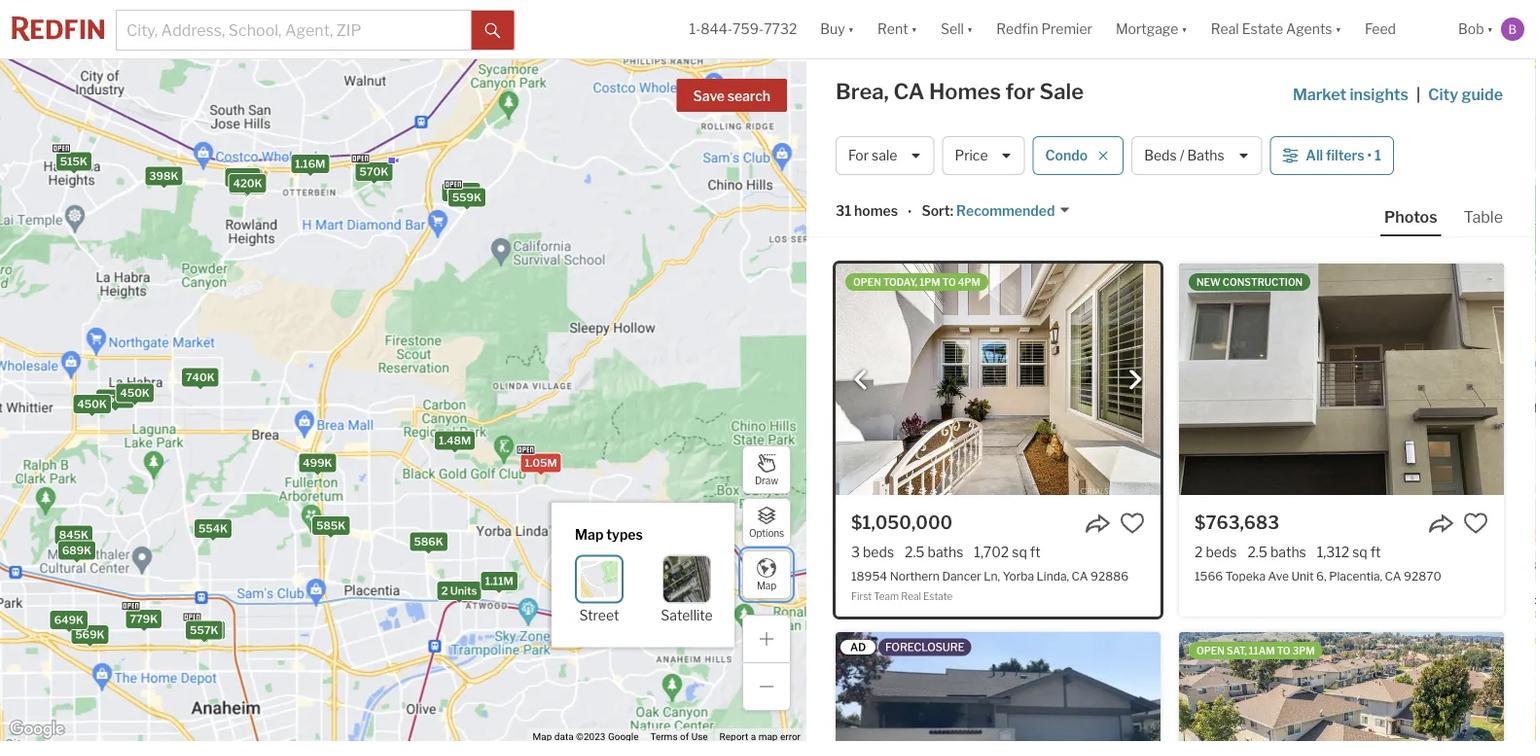 Task type: describe. For each thing, give the bounding box(es) containing it.
beds
[[1144, 147, 1177, 164]]

photos button
[[1381, 206, 1460, 236]]

linda,
[[1037, 569, 1069, 583]]

499k
[[303, 457, 332, 469]]

filters
[[1326, 147, 1365, 164]]

table button
[[1460, 206, 1507, 234]]

3 beds
[[851, 544, 894, 560]]

favorite button image
[[1463, 511, 1489, 536]]

2.5 for $763,683
[[1248, 544, 1268, 560]]

real estate agents ▾ link
[[1211, 0, 1342, 58]]

1.16m
[[295, 158, 325, 170]]

0 horizontal spatial ca
[[894, 78, 925, 105]]

31
[[836, 203, 851, 219]]

92886
[[1091, 569, 1129, 583]]

▾ inside dropdown button
[[1335, 21, 1342, 37]]

street button
[[575, 555, 624, 624]]

559k
[[452, 191, 482, 204]]

1.05m
[[525, 457, 557, 470]]

557k
[[190, 624, 219, 637]]

beds for $1,050,000
[[863, 544, 894, 560]]

City, Address, School, Agent, ZIP search field
[[117, 11, 472, 50]]

recommended button
[[953, 202, 1071, 220]]

all
[[1306, 147, 1323, 164]]

$1,050,000
[[851, 512, 953, 533]]

sat,
[[1227, 645, 1247, 657]]

for sale
[[848, 147, 897, 164]]

new construction
[[1197, 276, 1303, 288]]

baths for $1,050,000
[[928, 544, 964, 560]]

mortgage ▾
[[1116, 21, 1188, 37]]

new
[[1197, 276, 1221, 288]]

city guide link
[[1428, 83, 1507, 106]]

1-
[[689, 21, 701, 37]]

▾ for mortgage ▾
[[1181, 21, 1188, 37]]

415k
[[229, 171, 257, 184]]

map types
[[575, 526, 643, 543]]

units
[[450, 585, 477, 598]]

today,
[[883, 276, 918, 288]]

rent ▾
[[878, 21, 917, 37]]

2 beds
[[1195, 544, 1237, 560]]

condo
[[1045, 147, 1088, 164]]

1.48m
[[439, 434, 471, 447]]

92870
[[1404, 569, 1442, 583]]

recommended
[[956, 203, 1055, 219]]

street
[[579, 607, 619, 624]]

placentia,
[[1329, 569, 1383, 583]]

user photo image
[[1501, 18, 1525, 41]]

map for map types
[[575, 526, 604, 543]]

construction
[[1223, 276, 1303, 288]]

▾ for buy ▾
[[848, 21, 854, 37]]

1-844-759-7732 link
[[689, 21, 797, 37]]

• for 31 homes •
[[908, 204, 912, 221]]

649k
[[54, 614, 84, 626]]

map button
[[742, 551, 791, 599]]

sell ▾ button
[[941, 0, 973, 58]]

for
[[848, 147, 869, 164]]

photo of 1566 topeka ave unit 6, placentia, ca 92870 image
[[1179, 264, 1504, 495]]

ad region
[[836, 632, 1161, 742]]

699k
[[316, 520, 346, 532]]

satellite
[[661, 607, 713, 624]]

bob
[[1458, 21, 1484, 37]]

1,312 sq ft
[[1317, 544, 1381, 560]]

2.5 baths for $1,050,000
[[905, 544, 964, 560]]

ln,
[[984, 569, 1000, 583]]

estate inside dropdown button
[[1242, 21, 1283, 37]]

6,
[[1316, 569, 1327, 583]]

ca for 18954
[[1072, 569, 1088, 583]]

1.11m
[[485, 575, 514, 588]]

redfin premier
[[997, 21, 1093, 37]]

554k
[[198, 522, 228, 535]]

favorite button checkbox
[[1463, 511, 1489, 536]]

sale
[[872, 147, 897, 164]]

google image
[[5, 717, 69, 742]]

open today, 1pm to 4pm
[[853, 276, 981, 288]]

estate inside 18954 northern dancer ln, yorba linda, ca 92886 first team real estate
[[923, 590, 953, 602]]

540k
[[191, 624, 221, 637]]

photo of 18242 camino bello #2, rowland heights, ca 91748 image
[[1179, 632, 1504, 742]]

1,702
[[974, 544, 1009, 560]]

photo of 18954 northern dancer ln, yorba linda, ca 92886 image
[[836, 264, 1161, 495]]

ave
[[1268, 569, 1289, 583]]

1566
[[1195, 569, 1223, 583]]

dancer
[[942, 569, 981, 583]]

for
[[1006, 78, 1035, 105]]

map region
[[0, 0, 874, 742]]

save search
[[693, 88, 771, 105]]

570k
[[360, 165, 389, 178]]

rent ▾ button
[[866, 0, 929, 58]]

all filters • 1
[[1306, 147, 1382, 164]]

beds for $763,683
[[1206, 544, 1237, 560]]

640k
[[446, 186, 476, 198]]

mortgage
[[1116, 21, 1179, 37]]

all filters • 1 button
[[1270, 136, 1394, 175]]

3
[[851, 544, 860, 560]]

submit search image
[[485, 23, 501, 39]]

team
[[874, 590, 899, 602]]

rent
[[878, 21, 908, 37]]

insights
[[1350, 85, 1409, 104]]

ft for $1,050,000
[[1030, 544, 1041, 560]]

• for all filters • 1
[[1367, 147, 1372, 164]]

1
[[1375, 147, 1382, 164]]

1-844-759-7732
[[689, 21, 797, 37]]

baths for $763,683
[[1271, 544, 1306, 560]]

845k
[[59, 529, 89, 541]]



Task type: locate. For each thing, give the bounding box(es) containing it.
buy ▾
[[820, 21, 854, 37]]

ca left 92870
[[1385, 569, 1402, 583]]

0 horizontal spatial •
[[908, 204, 912, 221]]

0 vertical spatial open
[[853, 276, 881, 288]]

0 horizontal spatial map
[[575, 526, 604, 543]]

mortgage ▾ button
[[1104, 0, 1199, 58]]

1 vertical spatial to
[[1277, 645, 1291, 657]]

1 horizontal spatial beds
[[1206, 544, 1237, 560]]

open for open today, 1pm to 4pm
[[853, 276, 881, 288]]

0 horizontal spatial sq
[[1012, 544, 1027, 560]]

sell
[[941, 21, 964, 37]]

▾ right rent
[[911, 21, 917, 37]]

0 horizontal spatial real
[[901, 590, 921, 602]]

1 2.5 from the left
[[905, 544, 925, 560]]

market
[[1293, 85, 1347, 104]]

map inside button
[[757, 580, 776, 592]]

4pm
[[958, 276, 981, 288]]

18954 northern dancer ln, yorba linda, ca 92886 first team real estate
[[851, 569, 1129, 602]]

topeka
[[1226, 569, 1266, 583]]

2.5 baths for $763,683
[[1248, 544, 1306, 560]]

3 ▾ from the left
[[967, 21, 973, 37]]

open left today, on the top
[[853, 276, 881, 288]]

real right 'mortgage ▾'
[[1211, 21, 1239, 37]]

1 horizontal spatial map
[[757, 580, 776, 592]]

1 horizontal spatial real
[[1211, 21, 1239, 37]]

• inside button
[[1367, 147, 1372, 164]]

585k
[[316, 520, 346, 532]]

2.5 for $1,050,000
[[905, 544, 925, 560]]

515k
[[60, 155, 87, 168]]

0 horizontal spatial beds
[[863, 544, 894, 560]]

2 horizontal spatial ca
[[1385, 569, 1402, 583]]

2.5 up "topeka"
[[1248, 544, 1268, 560]]

remove condo image
[[1098, 150, 1109, 162]]

ft up yorba
[[1030, 544, 1041, 560]]

$763,683
[[1195, 512, 1279, 533]]

6 ▾ from the left
[[1487, 21, 1493, 37]]

estate down northern
[[923, 590, 953, 602]]

0 vertical spatial real
[[1211, 21, 1239, 37]]

0 vertical spatial •
[[1367, 147, 1372, 164]]

1 horizontal spatial 2.5
[[1248, 544, 1268, 560]]

buy
[[820, 21, 845, 37]]

1 2.5 baths from the left
[[905, 544, 964, 560]]

beds up 1566
[[1206, 544, 1237, 560]]

sort
[[922, 203, 950, 219]]

first
[[851, 590, 872, 602]]

ca inside 18954 northern dancer ln, yorba linda, ca 92886 first team real estate
[[1072, 569, 1088, 583]]

0 horizontal spatial open
[[853, 276, 881, 288]]

• left 1
[[1367, 147, 1372, 164]]

1 horizontal spatial ca
[[1072, 569, 1088, 583]]

1 beds from the left
[[863, 544, 894, 560]]

1 vertical spatial real
[[901, 590, 921, 602]]

next button image
[[1126, 370, 1145, 390]]

2 2.5 from the left
[[1248, 544, 1268, 560]]

unit
[[1292, 569, 1314, 583]]

beds
[[863, 544, 894, 560], [1206, 544, 1237, 560]]

2 ▾ from the left
[[911, 21, 917, 37]]

2 ft from the left
[[1371, 544, 1381, 560]]

map down the 'options'
[[757, 580, 776, 592]]

1 horizontal spatial ft
[[1371, 544, 1381, 560]]

beds right 3
[[863, 544, 894, 560]]

2 for 2 beds
[[1195, 544, 1203, 560]]

:
[[950, 203, 953, 219]]

0 vertical spatial to
[[943, 276, 956, 288]]

▾ right the agents
[[1335, 21, 1342, 37]]

baths
[[928, 544, 964, 560], [1271, 544, 1306, 560]]

1 horizontal spatial 2
[[1195, 544, 1203, 560]]

▾ right mortgage
[[1181, 21, 1188, 37]]

dialog
[[552, 503, 735, 647]]

2 beds from the left
[[1206, 544, 1237, 560]]

2 up 1566
[[1195, 544, 1203, 560]]

1 sq from the left
[[1012, 544, 1027, 560]]

2.5
[[905, 544, 925, 560], [1248, 544, 1268, 560]]

options
[[749, 528, 784, 539]]

0 vertical spatial estate
[[1242, 21, 1283, 37]]

1 baths from the left
[[928, 544, 964, 560]]

0 horizontal spatial 2.5
[[905, 544, 925, 560]]

sq
[[1012, 544, 1027, 560], [1352, 544, 1368, 560]]

2.5 baths up ave
[[1248, 544, 1306, 560]]

yorba
[[1003, 569, 1034, 583]]

0 horizontal spatial 2
[[441, 585, 448, 598]]

rent ▾ button
[[878, 0, 917, 58]]

1 horizontal spatial •
[[1367, 147, 1372, 164]]

2 for 2 units
[[441, 585, 448, 598]]

0 vertical spatial 2
[[1195, 544, 1203, 560]]

▾ for bob ▾
[[1487, 21, 1493, 37]]

2 left units
[[441, 585, 448, 598]]

map left types
[[575, 526, 604, 543]]

previous button image
[[851, 370, 871, 390]]

favorite button image
[[1120, 511, 1145, 536]]

open for open sat, 11am to 3pm
[[1197, 645, 1225, 657]]

2 sq from the left
[[1352, 544, 1368, 560]]

5 ▾ from the left
[[1335, 21, 1342, 37]]

beds / baths
[[1144, 147, 1225, 164]]

bob ▾
[[1458, 21, 1493, 37]]

▾ right sell
[[967, 21, 973, 37]]

redfin premier button
[[985, 0, 1104, 58]]

favorite button checkbox
[[1120, 511, 1145, 536]]

beds / baths button
[[1132, 136, 1262, 175]]

1 horizontal spatial baths
[[1271, 544, 1306, 560]]

1 horizontal spatial open
[[1197, 645, 1225, 657]]

redfin
[[997, 21, 1038, 37]]

0 horizontal spatial estate
[[923, 590, 953, 602]]

open sat, 11am to 3pm
[[1197, 645, 1315, 657]]

photos
[[1384, 207, 1438, 226]]

draw
[[755, 475, 778, 487]]

2 baths from the left
[[1271, 544, 1306, 560]]

0 vertical spatial map
[[575, 526, 604, 543]]

city
[[1428, 85, 1459, 104]]

2 units
[[441, 585, 477, 598]]

price button
[[942, 136, 1025, 175]]

1 horizontal spatial estate
[[1242, 21, 1283, 37]]

689k
[[62, 544, 92, 557]]

satellite button
[[661, 555, 713, 624]]

premier
[[1041, 21, 1093, 37]]

ca right linda, on the right bottom of the page
[[1072, 569, 1088, 583]]

mortgage ▾ button
[[1116, 0, 1188, 58]]

estate left the agents
[[1242, 21, 1283, 37]]

1566 topeka ave unit 6, placentia, ca 92870
[[1195, 569, 1442, 583]]

1pm
[[920, 276, 941, 288]]

save search button
[[677, 79, 787, 112]]

▾ for sell ▾
[[967, 21, 973, 37]]

map inside 'dialog'
[[575, 526, 604, 543]]

• inside the 31 homes •
[[908, 204, 912, 221]]

feed
[[1365, 21, 1396, 37]]

2.5 baths
[[905, 544, 964, 560], [1248, 544, 1306, 560]]

northern
[[890, 569, 940, 583]]

1 vertical spatial 2
[[441, 585, 448, 598]]

open left 'sat,'
[[1197, 645, 1225, 657]]

1 horizontal spatial to
[[1277, 645, 1291, 657]]

buy ▾ button
[[820, 0, 854, 58]]

sq for $1,050,000
[[1012, 544, 1027, 560]]

sq for $763,683
[[1352, 544, 1368, 560]]

1 ft from the left
[[1030, 544, 1041, 560]]

0 horizontal spatial ft
[[1030, 544, 1041, 560]]

map for map
[[757, 580, 776, 592]]

market insights link
[[1293, 63, 1409, 106]]

baths up dancer
[[928, 544, 964, 560]]

740k
[[186, 371, 215, 384]]

420k
[[229, 172, 258, 184], [233, 177, 262, 190]]

real inside dropdown button
[[1211, 21, 1239, 37]]

1 vertical spatial open
[[1197, 645, 1225, 657]]

0 horizontal spatial 2.5 baths
[[905, 544, 964, 560]]

2 inside map region
[[441, 585, 448, 598]]

real down northern
[[901, 590, 921, 602]]

real
[[1211, 21, 1239, 37], [901, 590, 921, 602]]

▾ right bob
[[1487, 21, 1493, 37]]

ft for $763,683
[[1371, 544, 1381, 560]]

18954
[[851, 569, 887, 583]]

ca right 'brea,'
[[894, 78, 925, 105]]

4 ▾ from the left
[[1181, 21, 1188, 37]]

•
[[1367, 147, 1372, 164], [908, 204, 912, 221]]

1 vertical spatial map
[[757, 580, 776, 592]]

▾ right buy on the top right of the page
[[848, 21, 854, 37]]

398k
[[149, 170, 178, 183]]

feed button
[[1353, 0, 1447, 58]]

to for 1pm
[[943, 276, 956, 288]]

homes
[[854, 203, 898, 219]]

31 homes •
[[836, 203, 912, 221]]

1 ▾ from the left
[[848, 21, 854, 37]]

sq up yorba
[[1012, 544, 1027, 560]]

2.5 up northern
[[905, 544, 925, 560]]

dialog containing map types
[[552, 503, 735, 647]]

1,312
[[1317, 544, 1350, 560]]

ca for 1566
[[1385, 569, 1402, 583]]

1 horizontal spatial 2.5 baths
[[1248, 544, 1306, 560]]

0 horizontal spatial baths
[[928, 544, 964, 560]]

baths up ave
[[1271, 544, 1306, 560]]

condo button
[[1033, 136, 1124, 175]]

2.5 baths up northern
[[905, 544, 964, 560]]

• left sort
[[908, 204, 912, 221]]

sell ▾
[[941, 21, 973, 37]]

types
[[606, 526, 643, 543]]

1 vertical spatial estate
[[923, 590, 953, 602]]

0 horizontal spatial to
[[943, 276, 956, 288]]

to right "1pm"
[[943, 276, 956, 288]]

1,702 sq ft
[[974, 544, 1041, 560]]

to left 3pm
[[1277, 645, 1291, 657]]

2
[[1195, 544, 1203, 560], [441, 585, 448, 598]]

425k
[[233, 178, 262, 191]]

1 horizontal spatial sq
[[1352, 544, 1368, 560]]

11am
[[1249, 645, 1275, 657]]

844-
[[701, 21, 733, 37]]

real estate agents ▾ button
[[1199, 0, 1353, 58]]

guide
[[1462, 85, 1503, 104]]

3pm
[[1293, 645, 1315, 657]]

to for 11am
[[1277, 645, 1291, 657]]

sq up placentia,
[[1352, 544, 1368, 560]]

homes
[[929, 78, 1001, 105]]

1 vertical spatial •
[[908, 204, 912, 221]]

▾ for rent ▾
[[911, 21, 917, 37]]

brea,
[[836, 78, 889, 105]]

2 2.5 baths from the left
[[1248, 544, 1306, 560]]

real inside 18954 northern dancer ln, yorba linda, ca 92886 first team real estate
[[901, 590, 921, 602]]

ft up placentia,
[[1371, 544, 1381, 560]]



Task type: vqa. For each thing, say whether or not it's contained in the screenshot.
the leftmost 2
yes



